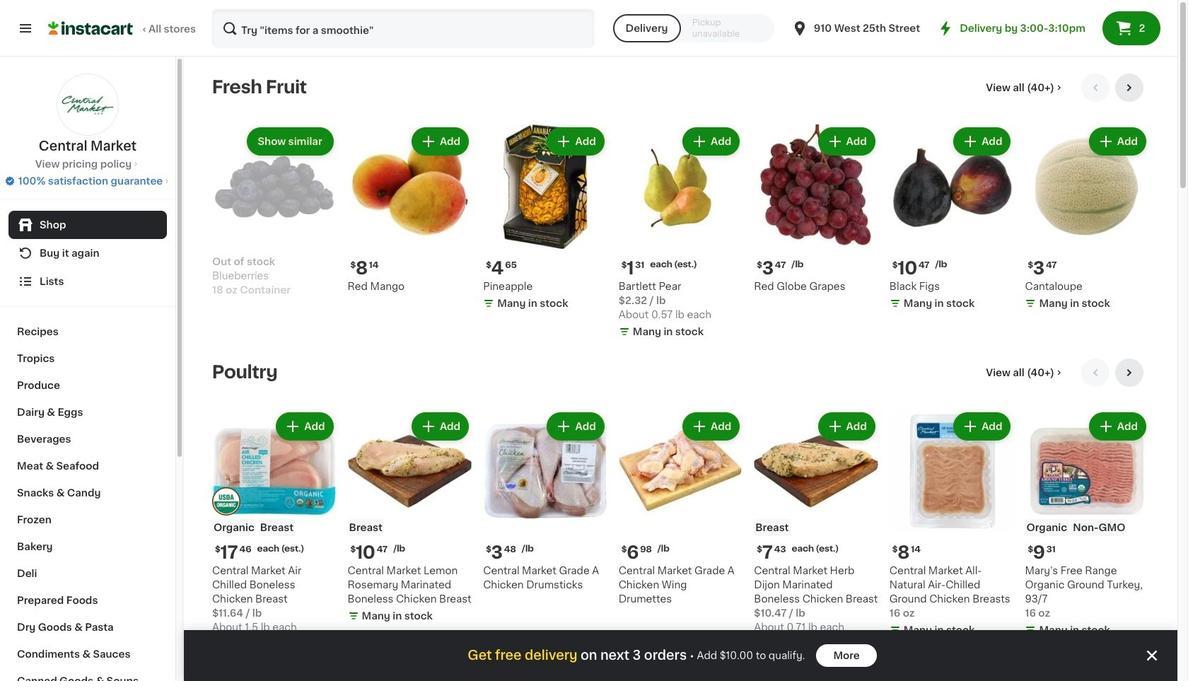 Task type: describe. For each thing, give the bounding box(es) containing it.
$7.43 each (estimated) element
[[755, 539, 879, 564]]

instacart logo image
[[48, 20, 133, 37]]

$3.48 per pound element
[[483, 539, 608, 564]]

get free delivery on next 3 orders region
[[184, 631, 1178, 681]]

1 horizontal spatial $10.47 per pound element
[[890, 254, 1014, 279]]

$1.31 each (estimated) element
[[619, 254, 743, 279]]

item badge image
[[212, 487, 241, 516]]

service type group
[[613, 14, 775, 42]]

$17.46 each (estimated) element
[[212, 539, 337, 564]]

1 vertical spatial $10.47 per pound element
[[348, 539, 472, 564]]



Task type: locate. For each thing, give the bounding box(es) containing it.
item carousel region
[[212, 74, 1150, 347], [212, 358, 1150, 660]]

product group
[[212, 125, 337, 297], [348, 125, 472, 293], [483, 125, 608, 313], [619, 125, 743, 341], [755, 125, 879, 293], [890, 125, 1014, 313], [1026, 125, 1150, 313], [212, 409, 337, 655], [348, 409, 472, 626], [483, 409, 608, 592], [619, 409, 743, 607], [755, 409, 879, 655], [890, 409, 1014, 641], [1026, 409, 1150, 641]]

0 horizontal spatial $10.47 per pound element
[[348, 539, 472, 564]]

1 item carousel region from the top
[[212, 74, 1150, 347]]

main content
[[184, 57, 1178, 681]]

$10.47 per pound element
[[890, 254, 1014, 279], [348, 539, 472, 564]]

0 vertical spatial $10.47 per pound element
[[890, 254, 1014, 279]]

treatment tracker modal dialog
[[184, 631, 1178, 681]]

0 vertical spatial item carousel region
[[212, 74, 1150, 347]]

$6.98 per pound element
[[619, 539, 743, 564]]

1 vertical spatial item carousel region
[[212, 358, 1150, 660]]

Search field
[[213, 10, 593, 47]]

None search field
[[212, 8, 595, 48]]

$3.47 per pound element
[[755, 254, 879, 279]]

central market logo image
[[57, 74, 119, 136]]

2 item carousel region from the top
[[212, 358, 1150, 660]]



Task type: vqa. For each thing, say whether or not it's contained in the screenshot.
the leftmost additional
no



